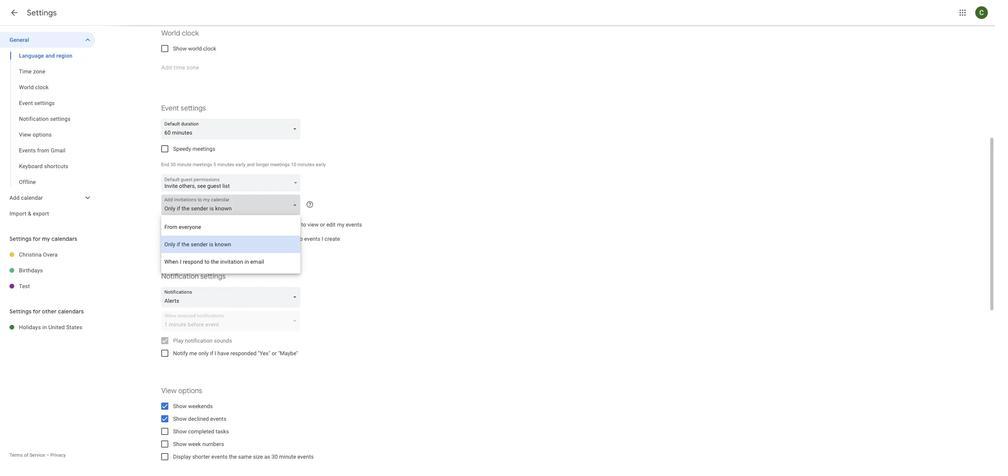 Task type: vqa. For each thing, say whether or not it's contained in the screenshot.
12 at the left
no



Task type: describe. For each thing, give the bounding box(es) containing it.
holidays in united states
[[19, 325, 82, 331]]

0 vertical spatial to
[[301, 222, 306, 228]]

view
[[308, 222, 319, 228]]

speedy
[[173, 146, 191, 152]]

import
[[9, 211, 26, 217]]

1 vertical spatial minute
[[279, 454, 296, 461]]

christina overa
[[19, 252, 58, 258]]

0 vertical spatial view
[[19, 132, 31, 138]]

shorter
[[192, 454, 210, 461]]

the
[[229, 454, 237, 461]]

event settings inside group
[[19, 100, 55, 106]]

show for show completed tasks
[[173, 429, 187, 435]]

longer
[[256, 162, 269, 168]]

show for show week numbers
[[173, 442, 187, 448]]

gmail
[[51, 148, 66, 154]]

terms
[[9, 453, 23, 459]]

1 minutes from the left
[[217, 162, 234, 168]]

united
[[48, 325, 65, 331]]

1 horizontal spatial view options
[[161, 387, 202, 396]]

edit
[[327, 222, 336, 228]]

tree containing general
[[0, 32, 95, 222]]

–
[[46, 453, 49, 459]]

1 vertical spatial if
[[210, 351, 213, 357]]

2 minutes from the left
[[298, 162, 315, 168]]

world
[[188, 45, 202, 52]]

1 horizontal spatial have
[[260, 222, 271, 228]]

automatically
[[173, 236, 207, 242]]

invite
[[165, 183, 178, 189]]

declined
[[188, 416, 209, 423]]

0 vertical spatial view options
[[19, 132, 52, 138]]

0 horizontal spatial my
[[42, 236, 50, 243]]

list
[[223, 183, 230, 189]]

holidays in united states link
[[19, 320, 95, 336]]

add
[[9, 195, 20, 201]]

region
[[56, 53, 72, 59]]

1 vertical spatial and
[[247, 162, 255, 168]]

me
[[189, 351, 197, 357]]

offline
[[19, 179, 36, 185]]

from everyone option
[[161, 219, 301, 236]]

permission
[[273, 222, 300, 228]]

events right 'as'
[[298, 454, 314, 461]]

add calendar
[[9, 195, 43, 201]]

size
[[253, 454, 263, 461]]

show for show world clock
[[173, 45, 187, 52]]

keyboard
[[19, 163, 43, 170]]

privacy
[[50, 453, 66, 459]]

group containing language and region
[[0, 48, 95, 190]]

other
[[42, 308, 57, 316]]

birthdays link
[[19, 263, 95, 279]]

as
[[264, 454, 270, 461]]

automatically add google meet video conferences to events i create
[[173, 236, 340, 242]]

invitations
[[217, 222, 242, 228]]

1 vertical spatial notification settings
[[161, 272, 226, 282]]

events from gmail
[[19, 148, 66, 154]]

end
[[161, 162, 169, 168]]

christina
[[19, 252, 42, 258]]

export
[[33, 211, 49, 217]]

2 horizontal spatial clock
[[203, 45, 216, 52]]

1 horizontal spatial world
[[161, 29, 180, 38]]

permissions
[[194, 177, 220, 183]]

0 vertical spatial i
[[322, 236, 323, 242]]

display shorter events the same size as 30 minute events
[[173, 454, 314, 461]]

only
[[199, 351, 209, 357]]

add invitations to my calendar list box
[[161, 216, 301, 274]]

0 horizontal spatial clock
[[35, 84, 49, 91]]

holidays in united states tree item
[[0, 320, 95, 336]]

show declined events
[[173, 416, 227, 423]]

general tree item
[[0, 32, 95, 48]]

let
[[173, 222, 181, 228]]

service
[[30, 453, 45, 459]]

same
[[238, 454, 252, 461]]

test
[[19, 284, 30, 290]]

states
[[66, 325, 82, 331]]

notification settings inside group
[[19, 116, 71, 122]]

"maybe"
[[278, 351, 298, 357]]

events right edit
[[346, 222, 362, 228]]

of
[[24, 453, 28, 459]]

general
[[9, 37, 29, 43]]

default
[[165, 177, 180, 183]]

import & export
[[9, 211, 49, 217]]

responded
[[231, 351, 257, 357]]

language
[[19, 53, 44, 59]]

others
[[182, 222, 198, 228]]

shortcuts
[[44, 163, 68, 170]]

calendar
[[21, 195, 43, 201]]

notification
[[185, 338, 213, 344]]

1 vertical spatial or
[[272, 351, 277, 357]]

0 vertical spatial world clock
[[161, 29, 199, 38]]

2 early from the left
[[316, 162, 326, 168]]

week
[[188, 442, 201, 448]]

show weekends
[[173, 404, 213, 410]]

and inside group
[[45, 53, 55, 59]]

create
[[325, 236, 340, 242]]

show for show declined events
[[173, 416, 187, 423]]

sounds
[[214, 338, 232, 344]]

see inside default guest permissions invite others, see guest list
[[197, 183, 206, 189]]

go back image
[[9, 8, 19, 17]]

settings for other calendars
[[9, 308, 84, 316]]

invite others, see guest list button
[[161, 175, 301, 194]]

1 horizontal spatial or
[[320, 222, 325, 228]]

meetings up 5
[[193, 146, 215, 152]]

meetings left 10
[[270, 162, 290, 168]]

1 early from the left
[[236, 162, 246, 168]]

meet
[[238, 236, 250, 242]]

0 horizontal spatial have
[[218, 351, 229, 357]]



Task type: locate. For each thing, give the bounding box(es) containing it.
and left longer
[[247, 162, 255, 168]]

my
[[337, 222, 345, 228], [42, 236, 50, 243]]

options inside group
[[33, 132, 52, 138]]

0 vertical spatial calendars
[[52, 236, 77, 243]]

add
[[208, 236, 218, 242]]

view options up "show weekends"
[[161, 387, 202, 396]]

30 right 'end'
[[171, 162, 176, 168]]

event
[[19, 100, 33, 106], [161, 104, 179, 113]]

0 vertical spatial or
[[320, 222, 325, 228]]

or
[[320, 222, 325, 228], [272, 351, 277, 357]]

1 vertical spatial see
[[199, 222, 208, 228]]

0 horizontal spatial if
[[210, 351, 213, 357]]

to
[[301, 222, 306, 228], [298, 236, 303, 242]]

calendars for settings for other calendars
[[58, 308, 84, 316]]

0 horizontal spatial view
[[19, 132, 31, 138]]

1 vertical spatial guest
[[207, 183, 221, 189]]

i
[[322, 236, 323, 242], [215, 351, 216, 357]]

show completed tasks
[[173, 429, 229, 435]]

birthdays
[[19, 268, 43, 274]]

1 horizontal spatial i
[[322, 236, 323, 242]]

notification settings
[[19, 116, 71, 122], [161, 272, 226, 282]]

early right 10
[[316, 162, 326, 168]]

0 horizontal spatial guest
[[181, 177, 193, 183]]

notification down automatically
[[161, 272, 199, 282]]

1 horizontal spatial view
[[161, 387, 177, 396]]

see down permissions
[[197, 183, 206, 189]]

0 vertical spatial and
[[45, 53, 55, 59]]

completed
[[188, 429, 214, 435]]

settings up christina in the left bottom of the page
[[9, 236, 32, 243]]

0 vertical spatial guest
[[181, 177, 193, 183]]

notification settings down automatically
[[161, 272, 226, 282]]

0 horizontal spatial world clock
[[19, 84, 49, 91]]

notify me only if i have responded "yes" or "maybe"
[[173, 351, 298, 357]]

2 for from the top
[[33, 308, 41, 316]]

my up christina overa tree item
[[42, 236, 50, 243]]

5
[[214, 162, 216, 168]]

minutes
[[217, 162, 234, 168], [298, 162, 315, 168]]

time zone
[[19, 68, 45, 75]]

minute down speedy
[[177, 162, 192, 168]]

to left view
[[301, 222, 306, 228]]

world clock down time zone at left top
[[19, 84, 49, 91]]

30 right 'as'
[[272, 454, 278, 461]]

view up "show weekends"
[[161, 387, 177, 396]]

options up "show weekends"
[[178, 387, 202, 396]]

default guest permissions invite others, see guest list
[[165, 177, 230, 189]]

view
[[19, 132, 31, 138], [161, 387, 177, 396]]

world up show world clock
[[161, 29, 180, 38]]

calendars for settings for my calendars
[[52, 236, 77, 243]]

settings heading
[[27, 8, 57, 18]]

1 show from the top
[[173, 45, 187, 52]]

events
[[346, 222, 362, 228], [304, 236, 321, 242], [210, 416, 227, 423], [212, 454, 228, 461], [298, 454, 314, 461]]

0 vertical spatial notification settings
[[19, 116, 71, 122]]

0 horizontal spatial i
[[215, 351, 216, 357]]

events
[[19, 148, 36, 154]]

clock right world
[[203, 45, 216, 52]]

0 vertical spatial world
[[161, 29, 180, 38]]

1 horizontal spatial guest
[[207, 183, 221, 189]]

1 vertical spatial i
[[215, 351, 216, 357]]

world clock
[[161, 29, 199, 38], [19, 84, 49, 91]]

i right only
[[215, 351, 216, 357]]

if
[[243, 222, 247, 228], [210, 351, 213, 357]]

for up "christina overa" at the left bottom of page
[[33, 236, 41, 243]]

1 vertical spatial settings
[[9, 236, 32, 243]]

2 vertical spatial clock
[[35, 84, 49, 91]]

world inside group
[[19, 84, 34, 91]]

0 horizontal spatial notification
[[19, 116, 49, 122]]

or left edit
[[320, 222, 325, 228]]

minute right 'as'
[[279, 454, 296, 461]]

None field
[[161, 119, 304, 140], [161, 195, 304, 216], [161, 288, 304, 308], [161, 119, 304, 140], [161, 195, 304, 216], [161, 288, 304, 308]]

play
[[173, 338, 184, 344]]

0 horizontal spatial or
[[272, 351, 277, 357]]

view options up events from gmail
[[19, 132, 52, 138]]

others,
[[179, 183, 196, 189]]

1 horizontal spatial and
[[247, 162, 255, 168]]

numbers
[[202, 442, 224, 448]]

clock
[[182, 29, 199, 38], [203, 45, 216, 52], [35, 84, 49, 91]]

minutes right 10
[[298, 162, 315, 168]]

0 horizontal spatial view options
[[19, 132, 52, 138]]

calendars up the "overa" at the left bottom
[[52, 236, 77, 243]]

my right edit
[[337, 222, 345, 228]]

0 vertical spatial 30
[[171, 162, 176, 168]]

to right conferences
[[298, 236, 303, 242]]

early
[[236, 162, 246, 168], [316, 162, 326, 168]]

guest
[[181, 177, 193, 183], [207, 183, 221, 189]]

time
[[19, 68, 32, 75]]

test link
[[19, 279, 95, 295]]

notification settings up from
[[19, 116, 71, 122]]

show week numbers
[[173, 442, 224, 448]]

meetings left 5
[[193, 162, 212, 168]]

let others see all invitations if they have permission to view or edit my events
[[173, 222, 362, 228]]

1 vertical spatial view options
[[161, 387, 202, 396]]

group
[[0, 48, 95, 190]]

for left other
[[33, 308, 41, 316]]

i left create
[[322, 236, 323, 242]]

0 horizontal spatial 30
[[171, 162, 176, 168]]

4 show from the top
[[173, 429, 187, 435]]

show up display at the left of the page
[[173, 442, 187, 448]]

1 vertical spatial my
[[42, 236, 50, 243]]

display
[[173, 454, 191, 461]]

tasks
[[216, 429, 229, 435]]

event settings
[[19, 100, 55, 106], [161, 104, 206, 113]]

settings for settings
[[27, 8, 57, 18]]

0 horizontal spatial notification settings
[[19, 116, 71, 122]]

0 horizontal spatial minute
[[177, 162, 192, 168]]

1 vertical spatial view
[[161, 387, 177, 396]]

or right the "yes"
[[272, 351, 277, 357]]

for for other
[[33, 308, 41, 316]]

0 horizontal spatial and
[[45, 53, 55, 59]]

0 vertical spatial for
[[33, 236, 41, 243]]

show world clock
[[173, 45, 216, 52]]

play notification sounds
[[173, 338, 232, 344]]

1 horizontal spatial notification settings
[[161, 272, 226, 282]]

weekends
[[188, 404, 213, 410]]

0 vertical spatial if
[[243, 222, 247, 228]]

1 horizontal spatial clock
[[182, 29, 199, 38]]

0 horizontal spatial world
[[19, 84, 34, 91]]

1 horizontal spatial event settings
[[161, 104, 206, 113]]

and left region
[[45, 53, 55, 59]]

if left they
[[243, 222, 247, 228]]

30
[[171, 162, 176, 168], [272, 454, 278, 461]]

clock up show world clock
[[182, 29, 199, 38]]

only if the sender is known option
[[161, 236, 301, 253]]

world clock up show world clock
[[161, 29, 199, 38]]

minute
[[177, 162, 192, 168], [279, 454, 296, 461]]

0 vertical spatial see
[[197, 183, 206, 189]]

10
[[291, 162, 297, 168]]

from
[[37, 148, 49, 154]]

google
[[219, 236, 236, 242]]

settings for my calendars
[[9, 236, 77, 243]]

show for show weekends
[[173, 404, 187, 410]]

privacy link
[[50, 453, 66, 459]]

1 horizontal spatial my
[[337, 222, 345, 228]]

show left world
[[173, 45, 187, 52]]

1 horizontal spatial minutes
[[298, 162, 315, 168]]

all
[[209, 222, 215, 228]]

0 vertical spatial minute
[[177, 162, 192, 168]]

view up events
[[19, 132, 31, 138]]

0 vertical spatial options
[[33, 132, 52, 138]]

0 horizontal spatial options
[[33, 132, 52, 138]]

1 vertical spatial notification
[[161, 272, 199, 282]]

for for my
[[33, 236, 41, 243]]

zone
[[33, 68, 45, 75]]

1 vertical spatial calendars
[[58, 308, 84, 316]]

1 vertical spatial have
[[218, 351, 229, 357]]

events left the
[[212, 454, 228, 461]]

events up 'tasks'
[[210, 416, 227, 423]]

test tree item
[[0, 279, 95, 295]]

options up events from gmail
[[33, 132, 52, 138]]

notify
[[173, 351, 188, 357]]

1 horizontal spatial minute
[[279, 454, 296, 461]]

when i respond to the invitation in email option
[[161, 253, 301, 271]]

overa
[[43, 252, 58, 258]]

settings right the 'go back' icon
[[27, 8, 57, 18]]

holidays
[[19, 325, 41, 331]]

keyboard shortcuts
[[19, 163, 68, 170]]

world
[[161, 29, 180, 38], [19, 84, 34, 91]]

guest up others,
[[181, 177, 193, 183]]

0 vertical spatial my
[[337, 222, 345, 228]]

0 vertical spatial have
[[260, 222, 271, 228]]

see
[[197, 183, 206, 189], [199, 222, 208, 228]]

speedy meetings
[[173, 146, 215, 152]]

5 show from the top
[[173, 442, 187, 448]]

show left weekends at bottom
[[173, 404, 187, 410]]

0 horizontal spatial event settings
[[19, 100, 55, 106]]

1 horizontal spatial 30
[[272, 454, 278, 461]]

settings for settings for my calendars
[[9, 236, 32, 243]]

1 horizontal spatial options
[[178, 387, 202, 396]]

1 vertical spatial world
[[19, 84, 34, 91]]

christina overa tree item
[[0, 247, 95, 263]]

guest down permissions
[[207, 183, 221, 189]]

"yes"
[[258, 351, 271, 357]]

1 vertical spatial 30
[[272, 454, 278, 461]]

0 vertical spatial clock
[[182, 29, 199, 38]]

world down time
[[19, 84, 34, 91]]

video
[[252, 236, 265, 242]]

early up invite others, see guest list popup button
[[236, 162, 246, 168]]

&
[[28, 211, 31, 217]]

they
[[248, 222, 258, 228]]

calendars up states
[[58, 308, 84, 316]]

0 horizontal spatial minutes
[[217, 162, 234, 168]]

show left 'completed'
[[173, 429, 187, 435]]

1 horizontal spatial if
[[243, 222, 247, 228]]

terms of service – privacy
[[9, 453, 66, 459]]

1 vertical spatial clock
[[203, 45, 216, 52]]

0 horizontal spatial early
[[236, 162, 246, 168]]

and
[[45, 53, 55, 59], [247, 162, 255, 168]]

1 horizontal spatial notification
[[161, 272, 199, 282]]

options
[[33, 132, 52, 138], [178, 387, 202, 396]]

0 vertical spatial notification
[[19, 116, 49, 122]]

notification up events
[[19, 116, 49, 122]]

0 horizontal spatial event
[[19, 100, 33, 106]]

show down "show weekends"
[[173, 416, 187, 423]]

settings up the holidays
[[9, 308, 32, 316]]

clock down zone
[[35, 84, 49, 91]]

terms of service link
[[9, 453, 45, 459]]

0 vertical spatial settings
[[27, 8, 57, 18]]

show
[[173, 45, 187, 52], [173, 404, 187, 410], [173, 416, 187, 423], [173, 429, 187, 435], [173, 442, 187, 448]]

settings for my calendars tree
[[0, 247, 95, 295]]

minutes right 5
[[217, 162, 234, 168]]

end 30 minute meetings 5 minutes early and longer meetings 10 minutes early
[[161, 162, 326, 168]]

1 for from the top
[[33, 236, 41, 243]]

1 horizontal spatial early
[[316, 162, 326, 168]]

1 horizontal spatial event
[[161, 104, 179, 113]]

birthdays tree item
[[0, 263, 95, 279]]

in
[[42, 325, 47, 331]]

3 show from the top
[[173, 416, 187, 423]]

2 vertical spatial settings
[[9, 308, 32, 316]]

see left all in the top of the page
[[199, 222, 208, 228]]

world clock inside group
[[19, 84, 49, 91]]

settings for settings for other calendars
[[9, 308, 32, 316]]

conferences
[[266, 236, 297, 242]]

have right they
[[260, 222, 271, 228]]

1 vertical spatial options
[[178, 387, 202, 396]]

2 show from the top
[[173, 404, 187, 410]]

language and region
[[19, 53, 72, 59]]

1 vertical spatial for
[[33, 308, 41, 316]]

1 vertical spatial world clock
[[19, 84, 49, 91]]

if right only
[[210, 351, 213, 357]]

events down view
[[304, 236, 321, 242]]

1 vertical spatial to
[[298, 236, 303, 242]]

notification inside group
[[19, 116, 49, 122]]

have down sounds
[[218, 351, 229, 357]]

1 horizontal spatial world clock
[[161, 29, 199, 38]]

tree
[[0, 32, 95, 222]]



